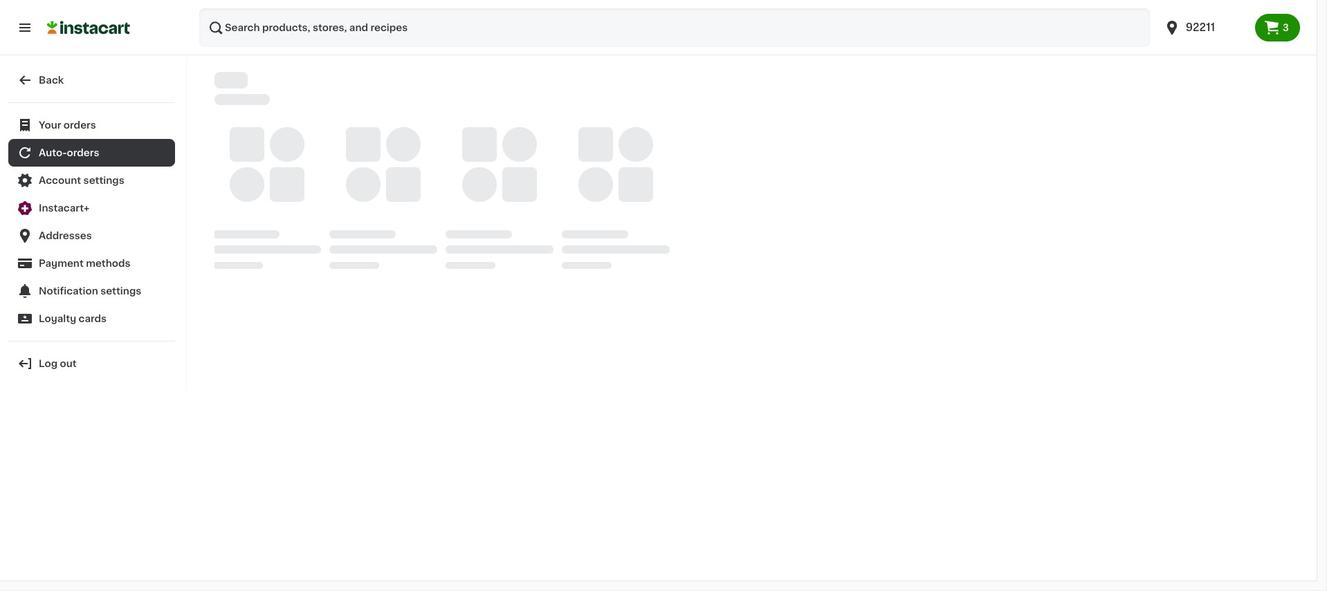 Task type: vqa. For each thing, say whether or not it's contained in the screenshot.
Many in stock
no



Task type: locate. For each thing, give the bounding box(es) containing it.
None search field
[[199, 8, 1150, 47]]

payment methods
[[39, 259, 131, 268]]

instacart logo image
[[47, 19, 130, 36]]

0 vertical spatial settings
[[83, 176, 124, 185]]

addresses link
[[8, 222, 175, 250]]

auto-orders link
[[8, 139, 175, 167]]

notification settings link
[[8, 277, 175, 305]]

3 button
[[1255, 14, 1300, 42]]

your orders link
[[8, 111, 175, 139]]

1 vertical spatial settings
[[100, 286, 141, 296]]

methods
[[86, 259, 131, 268]]

payment
[[39, 259, 84, 268]]

orders up account settings
[[67, 148, 99, 158]]

orders up auto-orders
[[64, 120, 96, 130]]

0 vertical spatial orders
[[64, 120, 96, 130]]

instacart+
[[39, 203, 89, 213]]

auto-
[[39, 148, 67, 158]]

loyalty cards
[[39, 314, 107, 324]]

1 92211 button from the left
[[1155, 8, 1255, 47]]

settings
[[83, 176, 124, 185], [100, 286, 141, 296]]

your orders
[[39, 120, 96, 130]]

orders for your orders
[[64, 120, 96, 130]]

log out
[[39, 359, 77, 369]]

1 vertical spatial orders
[[67, 148, 99, 158]]

settings down auto-orders link
[[83, 176, 124, 185]]

instacart+ link
[[8, 194, 175, 222]]

account settings
[[39, 176, 124, 185]]

log
[[39, 359, 58, 369]]

log out link
[[8, 350, 175, 378]]

back link
[[8, 66, 175, 94]]

settings down methods
[[100, 286, 141, 296]]

orders
[[64, 120, 96, 130], [67, 148, 99, 158]]

cards
[[79, 314, 107, 324]]

addresses
[[39, 231, 92, 241]]

payment methods link
[[8, 250, 175, 277]]

92211 button
[[1155, 8, 1255, 47], [1164, 8, 1247, 47]]

notification settings
[[39, 286, 141, 296]]



Task type: describe. For each thing, give the bounding box(es) containing it.
settings for account settings
[[83, 176, 124, 185]]

notification
[[39, 286, 98, 296]]

back
[[39, 75, 64, 85]]

settings for notification settings
[[100, 286, 141, 296]]

auto-orders
[[39, 148, 99, 158]]

92211
[[1186, 22, 1215, 33]]

account settings link
[[8, 167, 175, 194]]

3
[[1283, 23, 1289, 33]]

loyalty
[[39, 314, 76, 324]]

orders for auto-orders
[[67, 148, 99, 158]]

out
[[60, 359, 77, 369]]

Search field
[[199, 8, 1150, 47]]

2 92211 button from the left
[[1164, 8, 1247, 47]]

your
[[39, 120, 61, 130]]

account
[[39, 176, 81, 185]]

loyalty cards link
[[8, 305, 175, 333]]



